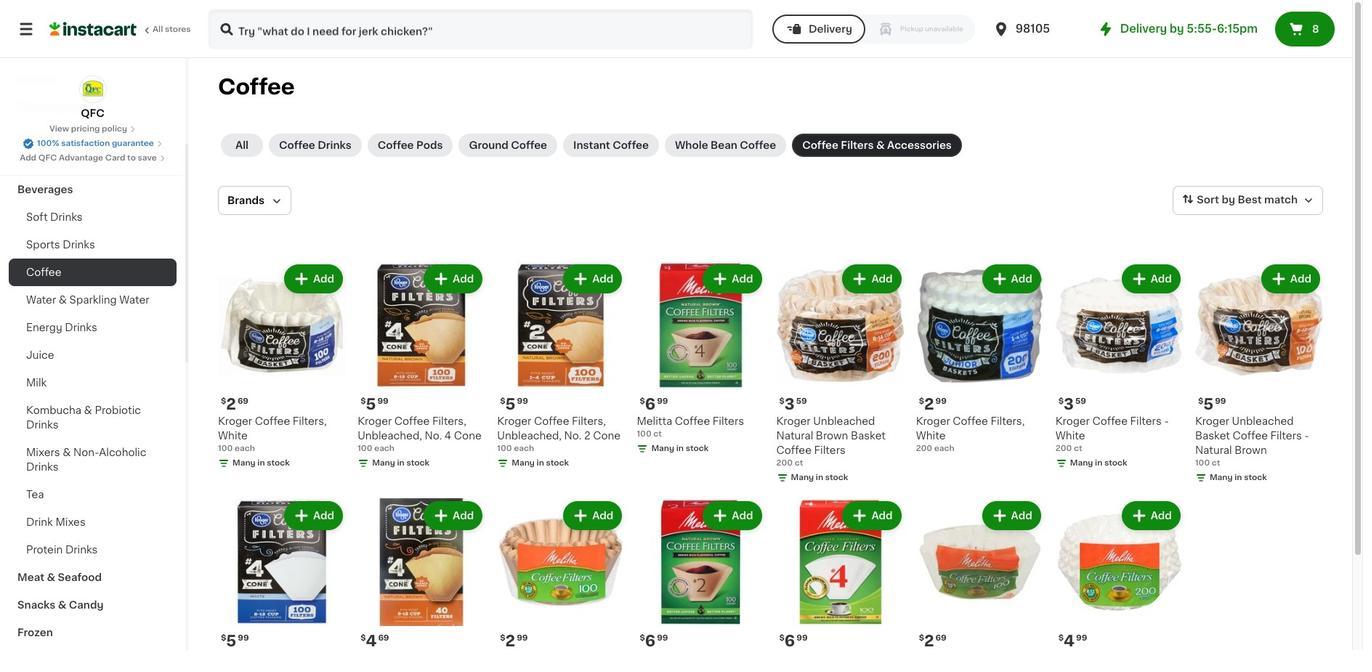 Task type: vqa. For each thing, say whether or not it's contained in the screenshot.


Task type: locate. For each thing, give the bounding box(es) containing it.
1 kroger from the left
[[218, 417, 252, 427]]

2 horizontal spatial 4
[[1064, 634, 1075, 649]]

1 horizontal spatial water
[[119, 295, 149, 305]]

in for kroger coffee filters - white
[[1096, 459, 1103, 467]]

0 vertical spatial qfc
[[81, 108, 104, 118]]

kroger for kroger unbleached natural brown basket coffee filters
[[777, 417, 811, 427]]

coffee inside the melitta coffee filters 100 ct
[[675, 417, 710, 427]]

1 vertical spatial $ 2 99
[[500, 634, 528, 649]]

2 horizontal spatial white
[[1056, 431, 1086, 441]]

1 horizontal spatial $ 3 59
[[1059, 397, 1087, 412]]

1 horizontal spatial white
[[916, 431, 946, 441]]

stock down the melitta coffee filters 100 ct
[[686, 445, 709, 453]]

stock for kroger unbleached natural brown basket coffee filters
[[826, 474, 849, 482]]

soft drinks
[[26, 212, 83, 222]]

1 horizontal spatial $ 2 99
[[919, 397, 947, 412]]

1 horizontal spatial brown
[[1235, 446, 1268, 456]]

2 basket from the left
[[1196, 431, 1231, 441]]

natural
[[777, 431, 814, 441], [1196, 446, 1233, 456]]

many down melitta
[[652, 445, 675, 453]]

1 basket from the left
[[851, 431, 886, 441]]

many in stock down 'kroger coffee filters - white 200 ct'
[[1071, 459, 1128, 467]]

many in stock down the melitta coffee filters 100 ct
[[652, 445, 709, 453]]

0 horizontal spatial delivery
[[809, 24, 853, 34]]

beverages link
[[9, 176, 177, 204]]

& for eggs
[[48, 157, 57, 167]]

many in stock down kroger unbleached basket coffee filters - natural brown 100 ct
[[1210, 474, 1268, 482]]

all for all
[[235, 140, 249, 150]]

each inside kroger coffee filters, unbleached, no. 4 cone 100 each
[[374, 445, 395, 453]]

0 horizontal spatial qfc
[[38, 154, 57, 162]]

in down kroger unbleached basket coffee filters - natural brown 100 ct
[[1235, 474, 1243, 482]]

meat & seafood link
[[9, 564, 177, 592]]

in for kroger coffee filters, unbleached, no. 4 cone
[[397, 459, 405, 467]]

1 vertical spatial qfc
[[38, 154, 57, 162]]

0 horizontal spatial 4
[[366, 634, 377, 649]]

qfc down the 100%
[[38, 154, 57, 162]]

69
[[238, 398, 249, 406], [378, 635, 389, 643], [936, 635, 947, 643]]

white inside kroger coffee filters, white 200 each
[[916, 431, 946, 441]]

each inside kroger coffee filters, white 200 each
[[935, 445, 955, 453]]

100
[[637, 430, 652, 438], [218, 445, 233, 453], [358, 445, 372, 453], [497, 445, 512, 453], [1196, 459, 1210, 467]]

protein
[[26, 545, 63, 555]]

1 59 from the left
[[797, 398, 807, 406]]

many for kroger coffee filters, unbleached, no. 2 cone
[[512, 459, 535, 467]]

coffee inside kroger coffee filters, unbleached, no. 4 cone 100 each
[[395, 417, 430, 427]]

$ 2 99
[[919, 397, 947, 412], [500, 634, 528, 649]]

by right "sort"
[[1222, 195, 1236, 205]]

3 white from the left
[[1056, 431, 1086, 441]]

milk
[[26, 378, 47, 388]]

no. for 4
[[425, 431, 442, 441]]

qfc link
[[79, 76, 106, 121]]

1 white from the left
[[218, 431, 248, 441]]

0 horizontal spatial cone
[[454, 431, 482, 441]]

by inside field
[[1222, 195, 1236, 205]]

$ 3 59 up kroger unbleached natural brown basket coffee filters 200 ct
[[780, 397, 807, 412]]

water & sparkling water
[[26, 295, 149, 305]]

5
[[366, 397, 376, 412], [506, 397, 516, 412], [1204, 397, 1214, 412], [226, 634, 236, 649]]

kroger inside kroger coffee filters, unbleached, no. 4 cone 100 each
[[358, 417, 392, 427]]

5 for kroger unbleached basket coffee filters - natural brown
[[1204, 397, 1214, 412]]

stock down kroger coffee filters, white 100 each
[[267, 459, 290, 467]]

unbleached for 3
[[814, 417, 875, 427]]

0 horizontal spatial no.
[[425, 431, 442, 441]]

0 horizontal spatial water
[[26, 295, 56, 305]]

filters, inside kroger coffee filters, unbleached, no. 2 cone 100 each
[[572, 417, 606, 427]]

coffee inside kroger coffee filters, white 100 each
[[255, 417, 290, 427]]

98105 button
[[993, 9, 1080, 49]]

1 no. from the left
[[425, 431, 442, 441]]

qfc up view pricing policy 'link'
[[81, 108, 104, 118]]

1 unbleached from the left
[[814, 417, 875, 427]]

delivery
[[1121, 23, 1168, 34], [809, 24, 853, 34]]

brands
[[228, 196, 265, 206]]

pricing
[[71, 125, 100, 133]]

stock for kroger coffee filters - white
[[1105, 459, 1128, 467]]

1 horizontal spatial 69
[[378, 635, 389, 643]]

many down kroger coffee filters, unbleached, no. 2 cone 100 each
[[512, 459, 535, 467]]

Search field
[[209, 10, 752, 48]]

sports drinks
[[26, 240, 95, 250]]

99
[[378, 398, 389, 406], [517, 398, 528, 406], [657, 398, 668, 406], [936, 398, 947, 406], [1216, 398, 1227, 406], [238, 635, 249, 643], [517, 635, 528, 643], [657, 635, 668, 643], [797, 635, 808, 643], [1077, 635, 1088, 643]]

ct inside 'kroger coffee filters - white 200 ct'
[[1074, 445, 1083, 453]]

frozen link
[[9, 619, 177, 647]]

probiotic
[[95, 406, 141, 416]]

by for delivery
[[1170, 23, 1185, 34]]

$ 3 59
[[780, 397, 807, 412], [1059, 397, 1087, 412]]

0 vertical spatial brown
[[816, 431, 849, 441]]

1 unbleached, from the left
[[358, 431, 422, 441]]

delivery inside button
[[809, 24, 853, 34]]

0 horizontal spatial white
[[218, 431, 248, 441]]

add
[[20, 154, 36, 162], [313, 274, 334, 284], [453, 274, 474, 284], [593, 274, 614, 284], [732, 274, 753, 284], [872, 274, 893, 284], [1012, 274, 1033, 284], [1151, 274, 1172, 284], [1291, 274, 1312, 284], [313, 511, 334, 521], [453, 511, 474, 521], [593, 511, 614, 521], [732, 511, 753, 521], [872, 511, 893, 521], [1012, 511, 1033, 521], [1151, 511, 1172, 521]]

in for kroger coffee filters, unbleached, no. 2 cone
[[537, 459, 544, 467]]

& down the 100%
[[48, 157, 57, 167]]

& for non-
[[63, 448, 71, 458]]

coffee inside kroger coffee filters, unbleached, no. 2 cone 100 each
[[534, 417, 570, 427]]

3 kroger from the left
[[497, 417, 532, 427]]

unbleached, inside kroger coffee filters, unbleached, no. 2 cone 100 each
[[497, 431, 562, 441]]

snacks & candy
[[17, 600, 104, 611]]

filters, inside kroger coffee filters, white 200 each
[[991, 417, 1025, 427]]

& for probiotic
[[84, 406, 92, 416]]

2 3 from the left
[[1064, 397, 1074, 412]]

coffee pods
[[378, 140, 443, 150]]

product group
[[218, 262, 346, 473], [358, 262, 486, 473], [497, 262, 625, 473], [637, 262, 765, 458], [777, 262, 905, 487], [916, 262, 1044, 455], [1056, 262, 1184, 473], [1196, 262, 1324, 487], [218, 499, 346, 651], [358, 499, 486, 651], [497, 499, 625, 651], [637, 499, 765, 651], [777, 499, 905, 651], [916, 499, 1044, 651], [1056, 499, 1184, 651]]

many in stock down kroger coffee filters, unbleached, no. 2 cone 100 each
[[512, 459, 569, 467]]

1 vertical spatial -
[[1305, 431, 1310, 441]]

100 inside kroger coffee filters, unbleached, no. 2 cone 100 each
[[497, 445, 512, 453]]

meat & seafood
[[17, 573, 102, 583]]

6 kroger from the left
[[1056, 417, 1090, 427]]

& left candy
[[58, 600, 66, 611]]

all link
[[221, 134, 263, 157]]

cone
[[454, 431, 482, 441], [593, 431, 621, 441]]

many down kroger coffee filters, white 100 each
[[233, 459, 256, 467]]

59 up 'kroger coffee filters - white 200 ct'
[[1076, 398, 1087, 406]]

eggs
[[59, 157, 85, 167]]

white inside kroger coffee filters, white 100 each
[[218, 431, 248, 441]]

drinks for protein drinks
[[65, 545, 98, 555]]

many in stock down kroger coffee filters, unbleached, no. 4 cone 100 each
[[372, 459, 430, 467]]

1 vertical spatial brown
[[1235, 446, 1268, 456]]

many in stock for kroger coffee filters - white
[[1071, 459, 1128, 467]]

kroger inside kroger coffee filters, white 100 each
[[218, 417, 252, 427]]

drink mixes
[[26, 518, 86, 528]]

$ 6 99
[[640, 397, 668, 412], [640, 634, 668, 649], [780, 634, 808, 649]]

59 for coffee
[[1076, 398, 1087, 406]]

4
[[445, 431, 452, 441], [366, 634, 377, 649], [1064, 634, 1075, 649]]

all
[[153, 25, 163, 33], [235, 140, 249, 150]]

0 horizontal spatial -
[[1165, 417, 1169, 427]]

2 no. from the left
[[564, 431, 582, 441]]

$ 5 99 for kroger coffee filters, unbleached, no. 2 cone
[[500, 397, 528, 412]]

1 horizontal spatial $ 2 69
[[919, 634, 947, 649]]

kroger unbleached natural brown basket coffee filters 200 ct
[[777, 417, 886, 467]]

0 vertical spatial all
[[153, 25, 163, 33]]

protein drinks link
[[9, 536, 177, 564]]

water up energy
[[26, 295, 56, 305]]

stock for kroger coffee filters, unbleached, no. 4 cone
[[407, 459, 430, 467]]

0 vertical spatial -
[[1165, 417, 1169, 427]]

0 vertical spatial natural
[[777, 431, 814, 441]]

melitta coffee filters 100 ct
[[637, 417, 744, 438]]

in down kroger coffee filters, white 100 each
[[258, 459, 265, 467]]

2 kroger from the left
[[358, 417, 392, 427]]

1 horizontal spatial unbleached,
[[497, 431, 562, 441]]

drinks
[[318, 140, 352, 150], [50, 212, 83, 222], [63, 240, 95, 250], [65, 323, 97, 333], [26, 420, 59, 430], [26, 462, 59, 472], [65, 545, 98, 555]]

no. for 2
[[564, 431, 582, 441]]

whole
[[675, 140, 708, 150]]

2 59 from the left
[[1076, 398, 1087, 406]]

recipes
[[17, 74, 60, 84]]

1 horizontal spatial basket
[[1196, 431, 1231, 441]]

tea
[[26, 490, 44, 500]]

1 horizontal spatial natural
[[1196, 446, 1233, 456]]

& inside mixers & non-alcoholic drinks
[[63, 448, 71, 458]]

many in stock for kroger coffee filters, unbleached, no. 4 cone
[[372, 459, 430, 467]]

1 horizontal spatial no.
[[564, 431, 582, 441]]

5:55-
[[1187, 23, 1218, 34]]

None search field
[[208, 9, 754, 49]]

1 horizontal spatial by
[[1222, 195, 1236, 205]]

3 up 'kroger coffee filters - white 200 ct'
[[1064, 397, 1074, 412]]

kroger for kroger coffee filters, white
[[218, 417, 252, 427]]

filters, inside kroger coffee filters, white 100 each
[[293, 417, 327, 427]]

water right 'sparkling'
[[119, 295, 149, 305]]

filters, inside kroger coffee filters, unbleached, no. 4 cone 100 each
[[432, 417, 467, 427]]

no.
[[425, 431, 442, 441], [564, 431, 582, 441]]

many for kroger coffee filters - white
[[1071, 459, 1094, 467]]

stock down kroger unbleached natural brown basket coffee filters 200 ct
[[826, 474, 849, 482]]

200 inside kroger unbleached natural brown basket coffee filters 200 ct
[[777, 459, 793, 467]]

delivery for delivery by 5:55-6:15pm
[[1121, 23, 1168, 34]]

1 horizontal spatial delivery
[[1121, 23, 1168, 34]]

59 up kroger unbleached natural brown basket coffee filters 200 ct
[[797, 398, 807, 406]]

- inside 'kroger coffee filters - white 200 ct'
[[1165, 417, 1169, 427]]

all left the 'stores'
[[153, 25, 163, 33]]

200
[[916, 445, 933, 453], [1056, 445, 1072, 453], [777, 459, 793, 467]]

2 unbleached, from the left
[[497, 431, 562, 441]]

many for kroger unbleached natural brown basket coffee filters
[[791, 474, 814, 482]]

100 inside kroger unbleached basket coffee filters - natural brown 100 ct
[[1196, 459, 1210, 467]]

0 horizontal spatial 69
[[238, 398, 249, 406]]

1 horizontal spatial 200
[[916, 445, 933, 453]]

coffee inside kroger unbleached natural brown basket coffee filters 200 ct
[[777, 446, 812, 456]]

white for kroger coffee filters, white 100 each
[[218, 431, 248, 441]]

& up 'energy drinks'
[[59, 295, 67, 305]]

mixers & non-alcoholic drinks link
[[9, 439, 177, 481]]

unbleached inside kroger unbleached basket coffee filters - natural brown 100 ct
[[1233, 417, 1294, 427]]

kroger inside kroger coffee filters, unbleached, no. 2 cone 100 each
[[497, 417, 532, 427]]

coffee inside kroger unbleached basket coffee filters - natural brown 100 ct
[[1233, 431, 1268, 441]]

stock down kroger unbleached basket coffee filters - natural brown 100 ct
[[1245, 474, 1268, 482]]

drinks for soft drinks
[[50, 212, 83, 222]]

1 vertical spatial by
[[1222, 195, 1236, 205]]

4 kroger from the left
[[777, 417, 811, 427]]

1 each from the left
[[235, 445, 255, 453]]

0 vertical spatial $ 2 99
[[919, 397, 947, 412]]

many
[[652, 445, 675, 453], [233, 459, 256, 467], [372, 459, 395, 467], [512, 459, 535, 467], [1071, 459, 1094, 467], [791, 474, 814, 482], [1210, 474, 1233, 482]]

in down kroger coffee filters, unbleached, no. 2 cone 100 each
[[537, 459, 544, 467]]

instacart logo image
[[49, 20, 137, 38]]

kombucha & probiotic drinks
[[26, 406, 141, 430]]

no. inside kroger coffee filters, unbleached, no. 2 cone 100 each
[[564, 431, 582, 441]]

1 vertical spatial natural
[[1196, 446, 1233, 456]]

white
[[218, 431, 248, 441], [916, 431, 946, 441], [1056, 431, 1086, 441]]

2 white from the left
[[916, 431, 946, 441]]

0 vertical spatial by
[[1170, 23, 1185, 34]]

whole bean coffee link
[[665, 134, 787, 157]]

1 filters, from the left
[[293, 417, 327, 427]]

$
[[221, 398, 226, 406], [361, 398, 366, 406], [500, 398, 506, 406], [640, 398, 645, 406], [780, 398, 785, 406], [919, 398, 925, 406], [1059, 398, 1064, 406], [1199, 398, 1204, 406], [221, 635, 226, 643], [361, 635, 366, 643], [500, 635, 506, 643], [640, 635, 645, 643], [780, 635, 785, 643], [919, 635, 925, 643], [1059, 635, 1064, 643]]

1 3 from the left
[[785, 397, 795, 412]]

kroger inside kroger unbleached basket coffee filters - natural brown 100 ct
[[1196, 417, 1230, 427]]

1 vertical spatial all
[[235, 140, 249, 150]]

filters
[[841, 140, 874, 150], [713, 417, 744, 427], [1131, 417, 1162, 427], [1271, 431, 1303, 441], [815, 446, 846, 456]]

& down milk link
[[84, 406, 92, 416]]

kroger unbleached basket coffee filters - natural brown 100 ct
[[1196, 417, 1310, 467]]

stock down 'kroger coffee filters - white 200 ct'
[[1105, 459, 1128, 467]]

drinks for coffee drinks
[[318, 140, 352, 150]]

& inside kombucha & probiotic drinks
[[84, 406, 92, 416]]

0 horizontal spatial all
[[153, 25, 163, 33]]

juice link
[[9, 342, 177, 369]]

energy
[[26, 323, 62, 333]]

delivery by 5:55-6:15pm link
[[1097, 20, 1258, 38]]

all up brands
[[235, 140, 249, 150]]

in down 'kroger coffee filters - white 200 ct'
[[1096, 459, 1103, 467]]

many for kroger coffee filters, unbleached, no. 4 cone
[[372, 459, 395, 467]]

in down kroger unbleached natural brown basket coffee filters 200 ct
[[816, 474, 824, 482]]

0 horizontal spatial 59
[[797, 398, 807, 406]]

drinks for energy drinks
[[65, 323, 97, 333]]

many in stock for kroger coffee filters, unbleached, no. 2 cone
[[512, 459, 569, 467]]

$ inside $ 4 99
[[1059, 635, 1064, 643]]

0 horizontal spatial 200
[[777, 459, 793, 467]]

7 kroger from the left
[[1196, 417, 1230, 427]]

kroger inside kroger coffee filters, white 200 each
[[916, 417, 951, 427]]

1 horizontal spatial unbleached
[[1233, 417, 1294, 427]]

tea link
[[9, 481, 177, 509]]

& right meat
[[47, 573, 55, 583]]

0 horizontal spatial unbleached
[[814, 417, 875, 427]]

in down kroger coffee filters, unbleached, no. 4 cone 100 each
[[397, 459, 405, 467]]

ct
[[654, 430, 662, 438], [1074, 445, 1083, 453], [795, 459, 803, 467], [1212, 459, 1221, 467]]

many down kroger coffee filters, unbleached, no. 4 cone 100 each
[[372, 459, 395, 467]]

0 horizontal spatial 3
[[785, 397, 795, 412]]

1 horizontal spatial -
[[1305, 431, 1310, 441]]

coffee filters & accessories link
[[792, 134, 962, 157]]

1 $ 3 59 from the left
[[780, 397, 807, 412]]

stock
[[686, 445, 709, 453], [267, 459, 290, 467], [407, 459, 430, 467], [546, 459, 569, 467], [1105, 459, 1128, 467], [826, 474, 849, 482], [1245, 474, 1268, 482]]

many in stock down kroger coffee filters, white 100 each
[[233, 459, 290, 467]]

99 inside $ 4 99
[[1077, 635, 1088, 643]]

4 for $ 4 69
[[366, 634, 377, 649]]

ct inside kroger unbleached natural brown basket coffee filters 200 ct
[[795, 459, 803, 467]]

kroger inside 'kroger coffee filters - white 200 ct'
[[1056, 417, 1090, 427]]

1 horizontal spatial 3
[[1064, 397, 1074, 412]]

6:15pm
[[1218, 23, 1258, 34]]

no. inside kroger coffee filters, unbleached, no. 4 cone 100 each
[[425, 431, 442, 441]]

98105
[[1016, 23, 1051, 34]]

100 inside the melitta coffee filters 100 ct
[[637, 430, 652, 438]]

3 for kroger unbleached natural brown basket coffee filters
[[785, 397, 795, 412]]

many down kroger unbleached basket coffee filters - natural brown 100 ct
[[1210, 474, 1233, 482]]

coffee inside kroger coffee filters, white 200 each
[[953, 417, 988, 427]]

59 for unbleached
[[797, 398, 807, 406]]

0 horizontal spatial brown
[[816, 431, 849, 441]]

2 cone from the left
[[593, 431, 621, 441]]

3 filters, from the left
[[572, 417, 606, 427]]

1 horizontal spatial 4
[[445, 431, 452, 441]]

0 horizontal spatial by
[[1170, 23, 1185, 34]]

stock for kroger coffee filters, white
[[267, 459, 290, 467]]

0 horizontal spatial unbleached,
[[358, 431, 422, 441]]

in down the melitta coffee filters 100 ct
[[677, 445, 684, 453]]

1 horizontal spatial 59
[[1076, 398, 1087, 406]]

1 horizontal spatial cone
[[593, 431, 621, 441]]

basket
[[851, 431, 886, 441], [1196, 431, 1231, 441]]

service type group
[[773, 15, 975, 44]]

1 cone from the left
[[454, 431, 482, 441]]

1 horizontal spatial qfc
[[81, 108, 104, 118]]

cone inside kroger coffee filters, unbleached, no. 4 cone 100 each
[[454, 431, 482, 441]]

unbleached, inside kroger coffee filters, unbleached, no. 4 cone 100 each
[[358, 431, 422, 441]]

bean
[[711, 140, 738, 150]]

0 horizontal spatial natural
[[777, 431, 814, 441]]

1 horizontal spatial all
[[235, 140, 249, 150]]

2 water from the left
[[119, 295, 149, 305]]

many down 'kroger coffee filters - white 200 ct'
[[1071, 459, 1094, 467]]

$ 3 59 for kroger unbleached natural brown basket coffee filters
[[780, 397, 807, 412]]

2 $ 3 59 from the left
[[1059, 397, 1087, 412]]

3 up kroger unbleached natural brown basket coffee filters 200 ct
[[785, 397, 795, 412]]

cone inside kroger coffee filters, unbleached, no. 2 cone 100 each
[[593, 431, 621, 441]]

2 each from the left
[[374, 445, 395, 453]]

4 each from the left
[[935, 445, 955, 453]]

unbleached inside kroger unbleached natural brown basket coffee filters 200 ct
[[814, 417, 875, 427]]

stock down kroger coffee filters, unbleached, no. 2 cone 100 each
[[546, 459, 569, 467]]

0 horizontal spatial $ 3 59
[[780, 397, 807, 412]]

stock down kroger coffee filters, unbleached, no. 4 cone 100 each
[[407, 459, 430, 467]]

5 kroger from the left
[[916, 417, 951, 427]]

stock for kroger unbleached basket coffee filters - natural brown
[[1245, 474, 1268, 482]]

& left non-
[[63, 448, 71, 458]]

stock for melitta coffee filters
[[686, 445, 709, 453]]

kroger
[[218, 417, 252, 427], [358, 417, 392, 427], [497, 417, 532, 427], [777, 417, 811, 427], [916, 417, 951, 427], [1056, 417, 1090, 427], [1196, 417, 1230, 427]]

$ 3 59 up 'kroger coffee filters - white 200 ct'
[[1059, 397, 1087, 412]]

many down kroger unbleached natural brown basket coffee filters 200 ct
[[791, 474, 814, 482]]

delivery for delivery
[[809, 24, 853, 34]]

2 filters, from the left
[[432, 417, 467, 427]]

ground coffee link
[[459, 134, 558, 157]]

many for kroger unbleached basket coffee filters - natural brown
[[1210, 474, 1233, 482]]

milk link
[[9, 369, 177, 397]]

many for melitta coffee filters
[[652, 445, 675, 453]]

2 horizontal spatial 200
[[1056, 445, 1072, 453]]

kroger inside kroger unbleached natural brown basket coffee filters 200 ct
[[777, 417, 811, 427]]

0 horizontal spatial basket
[[851, 431, 886, 441]]

3 each from the left
[[514, 445, 534, 453]]

4 filters, from the left
[[991, 417, 1025, 427]]

0 horizontal spatial $ 2 99
[[500, 634, 528, 649]]

each
[[235, 445, 255, 453], [374, 445, 395, 453], [514, 445, 534, 453], [935, 445, 955, 453]]

unbleached
[[814, 417, 875, 427], [1233, 417, 1294, 427]]

many in stock down kroger unbleached natural brown basket coffee filters 200 ct
[[791, 474, 849, 482]]

100% satisfaction guarantee
[[37, 140, 154, 148]]

dairy
[[17, 157, 46, 167]]

by left 5:55-
[[1170, 23, 1185, 34]]

2 unbleached from the left
[[1233, 417, 1294, 427]]

by
[[1170, 23, 1185, 34], [1222, 195, 1236, 205]]

non-
[[73, 448, 99, 458]]

0 horizontal spatial $ 2 69
[[221, 397, 249, 412]]

kroger for kroger coffee filters, unbleached, no. 2 cone
[[497, 417, 532, 427]]



Task type: describe. For each thing, give the bounding box(es) containing it.
mixers
[[26, 448, 60, 458]]

pods
[[416, 140, 443, 150]]

meat
[[17, 573, 44, 583]]

soft drinks link
[[9, 204, 177, 231]]

$ 5 99 for kroger coffee filters, unbleached, no. 4 cone
[[361, 397, 389, 412]]

instant
[[574, 140, 610, 150]]

kombucha
[[26, 406, 81, 416]]

200 inside 'kroger coffee filters - white 200 ct'
[[1056, 445, 1072, 453]]

kroger for kroger coffee filters - white
[[1056, 417, 1090, 427]]

produce link
[[9, 121, 177, 148]]

accessories
[[888, 140, 952, 150]]

cone for kroger coffee filters, unbleached, no. 4 cone
[[454, 431, 482, 441]]

melitta
[[637, 417, 673, 427]]

instant coffee link
[[563, 134, 659, 157]]

8 button
[[1276, 12, 1335, 47]]

many in stock for kroger unbleached natural brown basket coffee filters
[[791, 474, 849, 482]]

delivery button
[[773, 15, 866, 44]]

kroger coffee filters, unbleached, no. 4 cone 100 each
[[358, 417, 482, 453]]

many in stock for kroger unbleached basket coffee filters - natural brown
[[1210, 474, 1268, 482]]

unbleached, for kroger coffee filters, unbleached, no. 4 cone
[[358, 431, 422, 441]]

kombucha & probiotic drinks link
[[9, 397, 177, 439]]

5 for kroger coffee filters, unbleached, no. 2 cone
[[506, 397, 516, 412]]

coffee link
[[9, 259, 177, 286]]

mixers & non-alcoholic drinks
[[26, 448, 146, 472]]

produce
[[17, 129, 62, 140]]

100% satisfaction guarantee button
[[23, 135, 163, 150]]

filters inside kroger unbleached basket coffee filters - natural brown 100 ct
[[1271, 431, 1303, 441]]

many for kroger coffee filters, white
[[233, 459, 256, 467]]

natural inside kroger unbleached basket coffee filters - natural brown 100 ct
[[1196, 446, 1233, 456]]

$ 3 59 for kroger coffee filters - white
[[1059, 397, 1087, 412]]

3 for kroger coffee filters - white
[[1064, 397, 1074, 412]]

add qfc advantage card to save
[[20, 154, 157, 162]]

all stores
[[153, 25, 191, 33]]

100 inside kroger coffee filters, unbleached, no. 4 cone 100 each
[[358, 445, 372, 453]]

$ 4 69
[[361, 634, 389, 649]]

white for kroger coffee filters, white 200 each
[[916, 431, 946, 441]]

brown inside kroger unbleached natural brown basket coffee filters 200 ct
[[816, 431, 849, 441]]

frozen
[[17, 628, 53, 638]]

satisfaction
[[61, 140, 110, 148]]

policy
[[102, 125, 127, 133]]

card
[[105, 154, 125, 162]]

filters, for kroger coffee filters, unbleached, no. 4 cone
[[432, 417, 467, 427]]

drinks inside mixers & non-alcoholic drinks
[[26, 462, 59, 472]]

energy drinks
[[26, 323, 97, 333]]

basket inside kroger unbleached natural brown basket coffee filters 200 ct
[[851, 431, 886, 441]]

4 inside kroger coffee filters, unbleached, no. 4 cone 100 each
[[445, 431, 452, 441]]

by for sort
[[1222, 195, 1236, 205]]

& for candy
[[58, 600, 66, 611]]

sports drinks link
[[9, 231, 177, 259]]

drink
[[26, 518, 53, 528]]

0 vertical spatial $ 2 69
[[221, 397, 249, 412]]

soft
[[26, 212, 48, 222]]

filters inside kroger unbleached natural brown basket coffee filters 200 ct
[[815, 446, 846, 456]]

100%
[[37, 140, 59, 148]]

filters inside the melitta coffee filters 100 ct
[[713, 417, 744, 427]]

view pricing policy
[[49, 125, 127, 133]]

instant coffee
[[574, 140, 649, 150]]

energy drinks link
[[9, 314, 177, 342]]

kroger coffee filters - white 200 ct
[[1056, 417, 1169, 453]]

& for sparkling
[[59, 295, 67, 305]]

$ 4 99
[[1059, 634, 1088, 649]]

unbleached for 5
[[1233, 417, 1294, 427]]

sort
[[1197, 195, 1220, 205]]

water & sparkling water link
[[9, 286, 177, 314]]

coffee drinks
[[279, 140, 352, 150]]

view
[[49, 125, 69, 133]]

& left accessories
[[877, 140, 885, 150]]

coffee drinks link
[[269, 134, 362, 157]]

white inside 'kroger coffee filters - white 200 ct'
[[1056, 431, 1086, 441]]

coffee pods link
[[368, 134, 453, 157]]

thanksgiving link
[[9, 93, 177, 121]]

8
[[1313, 24, 1320, 34]]

2 inside kroger coffee filters, unbleached, no. 2 cone 100 each
[[584, 431, 591, 441]]

69 inside $ 4 69
[[378, 635, 389, 643]]

drink mixes link
[[9, 509, 177, 536]]

kroger coffee filters, unbleached, no. 2 cone 100 each
[[497, 417, 621, 453]]

cone for kroger coffee filters, unbleached, no. 2 cone
[[593, 431, 621, 441]]

coffee filters & accessories
[[803, 140, 952, 150]]

seafood
[[58, 573, 102, 583]]

best
[[1238, 195, 1262, 205]]

brown inside kroger unbleached basket coffee filters - natural brown 100 ct
[[1235, 446, 1268, 456]]

sports
[[26, 240, 60, 250]]

ct inside kroger unbleached basket coffee filters - natural brown 100 ct
[[1212, 459, 1221, 467]]

& for seafood
[[47, 573, 55, 583]]

alcoholic
[[99, 448, 146, 458]]

each inside kroger coffee filters, unbleached, no. 2 cone 100 each
[[514, 445, 534, 453]]

in for kroger coffee filters, white
[[258, 459, 265, 467]]

1 water from the left
[[26, 295, 56, 305]]

all for all stores
[[153, 25, 163, 33]]

drinks for sports drinks
[[63, 240, 95, 250]]

unbleached, for kroger coffee filters, unbleached, no. 2 cone
[[497, 431, 562, 441]]

dairy & eggs link
[[9, 148, 177, 176]]

drinks inside kombucha & probiotic drinks
[[26, 420, 59, 430]]

mixes
[[56, 518, 86, 528]]

brands button
[[218, 186, 292, 215]]

thanksgiving
[[17, 102, 87, 112]]

5 for kroger coffee filters, unbleached, no. 4 cone
[[366, 397, 376, 412]]

ct inside the melitta coffee filters 100 ct
[[654, 430, 662, 438]]

best match
[[1238, 195, 1298, 205]]

- inside kroger unbleached basket coffee filters - natural brown 100 ct
[[1305, 431, 1310, 441]]

coffee inside 'kroger coffee filters - white 200 ct'
[[1093, 417, 1128, 427]]

ground
[[469, 140, 509, 150]]

many in stock for melitta coffee filters
[[652, 445, 709, 453]]

in for kroger unbleached basket coffee filters - natural brown
[[1235, 474, 1243, 482]]

sort by
[[1197, 195, 1236, 205]]

each inside kroger coffee filters, white 100 each
[[235, 445, 255, 453]]

match
[[1265, 195, 1298, 205]]

filters, for kroger coffee filters, white
[[293, 417, 327, 427]]

4 for $ 4 99
[[1064, 634, 1075, 649]]

qfc logo image
[[79, 76, 106, 103]]

protein drinks
[[26, 545, 98, 555]]

sparkling
[[69, 295, 117, 305]]

kroger coffee filters, white 100 each
[[218, 417, 327, 453]]

snacks & candy link
[[9, 592, 177, 619]]

Best match Sort by field
[[1173, 186, 1324, 215]]

filters inside 'kroger coffee filters - white 200 ct'
[[1131, 417, 1162, 427]]

advantage
[[59, 154, 103, 162]]

filters, for kroger coffee filters, unbleached, no. 2 cone
[[572, 417, 606, 427]]

in for kroger unbleached natural brown basket coffee filters
[[816, 474, 824, 482]]

many in stock for kroger coffee filters, white
[[233, 459, 290, 467]]

kroger for kroger coffee filters, unbleached, no. 4 cone
[[358, 417, 392, 427]]

beverages
[[17, 185, 73, 195]]

stock for kroger coffee filters, unbleached, no. 2 cone
[[546, 459, 569, 467]]

$ inside $ 4 69
[[361, 635, 366, 643]]

1 vertical spatial $ 2 69
[[919, 634, 947, 649]]

kroger for kroger unbleached basket coffee filters - natural brown
[[1196, 417, 1230, 427]]

snacks
[[17, 600, 55, 611]]

to
[[127, 154, 136, 162]]

200 inside kroger coffee filters, white 200 each
[[916, 445, 933, 453]]

juice
[[26, 350, 54, 361]]

view pricing policy link
[[49, 124, 136, 135]]

100 inside kroger coffee filters, white 100 each
[[218, 445, 233, 453]]

whole bean coffee
[[675, 140, 776, 150]]

natural inside kroger unbleached natural brown basket coffee filters 200 ct
[[777, 431, 814, 441]]

basket inside kroger unbleached basket coffee filters - natural brown 100 ct
[[1196, 431, 1231, 441]]

$ 5 99 for kroger unbleached basket coffee filters - natural brown
[[1199, 397, 1227, 412]]

in for melitta coffee filters
[[677, 445, 684, 453]]

save
[[138, 154, 157, 162]]

recipes link
[[9, 65, 177, 93]]

2 horizontal spatial 69
[[936, 635, 947, 643]]

dairy & eggs
[[17, 157, 85, 167]]



